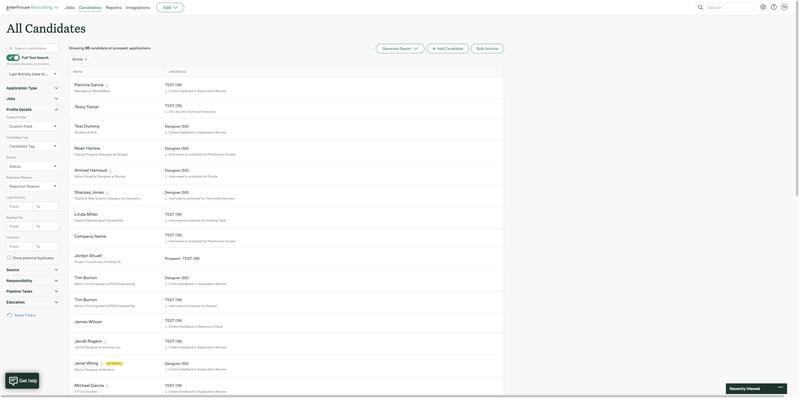 Task type: locate. For each thing, give the bounding box(es) containing it.
2 tim burton link from the top
[[74, 298, 97, 304]]

3 to from the top
[[36, 244, 40, 249]]

for inside test (19) interview to schedule for debrief
[[201, 304, 205, 308]]

(new
[[32, 72, 41, 76]]

for up test (19) interview to schedule for holding tank
[[201, 197, 205, 201]]

6 (50) from the top
[[181, 362, 189, 366]]

test dummy student at n/a
[[74, 124, 100, 134]]

(19) inside test (19) interviews to schedule for preliminary screen
[[175, 233, 182, 238]]

(50) for design program manager at google
[[181, 146, 189, 151]]

2 vertical spatial to
[[36, 244, 40, 249]]

test (19) interview to schedule for holding tank
[[165, 213, 226, 223]]

1 vertical spatial custom field
[[9, 124, 32, 129]]

tim burton link for test
[[74, 298, 97, 304]]

tim burton link up james wilson
[[74, 298, 97, 304]]

of
[[83, 219, 86, 223]]

1 tim burton senior civil engineer at rsa engineering from the top
[[74, 276, 135, 286]]

linda miller link
[[74, 212, 98, 218]]

interviews to schedule for preliminary screen link down the interview to schedule for holding tank link
[[164, 239, 237, 244]]

at
[[88, 89, 91, 93], [87, 130, 90, 134], [113, 153, 116, 157], [111, 175, 114, 179], [122, 197, 125, 201], [103, 219, 105, 223], [104, 260, 107, 264], [106, 282, 109, 286], [106, 304, 109, 308], [99, 346, 102, 350], [99, 368, 102, 372], [82, 390, 85, 394]]

1 screen from the top
[[225, 153, 236, 157]]

1 vertical spatial tim
[[74, 298, 82, 303]]

education
[[6, 300, 25, 305]]

0 horizontal spatial name
[[73, 70, 82, 74]]

hired on
[[6, 236, 20, 240]]

0 vertical spatial civil
[[85, 282, 91, 286]]

james wilson link
[[74, 320, 102, 326]]

1 vertical spatial rejection
[[9, 184, 26, 189]]

manager down patricia
[[74, 89, 88, 93]]

0 vertical spatial preliminary
[[208, 153, 225, 157]]

designer (50) collect feedback in application review for dummy
[[165, 124, 226, 134]]

interviews inside designer (50) interviews to schedule for onsite
[[169, 175, 184, 179]]

civil up james wilson
[[85, 304, 91, 308]]

tag down custom field element
[[22, 135, 28, 139]]

graphic down jones
[[95, 197, 107, 201]]

screen inside test (19) interviews to schedule for preliminary screen
[[225, 239, 236, 243]]

technical for (50)
[[206, 197, 220, 201]]

to
[[41, 72, 45, 76], [185, 153, 188, 157], [185, 175, 188, 179], [183, 197, 186, 201], [183, 219, 186, 223], [185, 239, 188, 243], [183, 304, 186, 308]]

1 horizontal spatial add
[[437, 46, 445, 51]]

potential
[[23, 256, 37, 260]]

schedule inside designer (50) interview to schedule for technical interview
[[187, 197, 200, 201]]

ux/ui
[[74, 346, 84, 350]]

test inside test (19) interviews to schedule for preliminary screen
[[165, 233, 175, 238]]

0 vertical spatial candidates
[[79, 5, 101, 10]]

for left debrief
[[201, 304, 205, 308]]

1 tim from the top
[[74, 276, 82, 281]]

0 vertical spatial candidate
[[445, 46, 463, 51]]

name
[[73, 70, 82, 74], [94, 234, 106, 239]]

interview to schedule for debrief link
[[164, 304, 218, 309]]

schedule inside test (19) interview to schedule for debrief
[[187, 304, 200, 308]]

for for designer (50) interviews to schedule for onsite
[[203, 175, 207, 179]]

7 collect from the top
[[169, 390, 179, 394]]

active
[[72, 57, 83, 61]]

screen inside designer (50) interviews to schedule for preliminary screen
[[225, 153, 236, 157]]

schedule down the interview to schedule for holding tank link
[[189, 239, 202, 243]]

test (19) 3 to-dos for technical interview
[[165, 104, 216, 114]]

interview to schedule for technical interview link
[[164, 196, 236, 201]]

schedule inside test (19) interviews to schedule for preliminary screen
[[189, 239, 202, 243]]

4 review from the top
[[215, 346, 226, 350]]

designer (50) interviews to schedule for onsite
[[165, 168, 217, 179]]

1 review from the top
[[215, 89, 226, 93]]

tim down project
[[74, 276, 82, 281]]

Search candidates field
[[6, 44, 60, 53]]

2 review from the top
[[215, 130, 226, 134]]

sharpay jones has been in technical interview for more than 14 days image
[[105, 192, 110, 195]]

1 vertical spatial field
[[24, 124, 32, 129]]

activity down resumes
[[18, 72, 31, 76]]

0 vertical spatial candidate tag
[[6, 135, 28, 139]]

1 horizontal spatial manager
[[99, 153, 113, 157]]

to inside test (19) interview to schedule for holding tank
[[183, 219, 186, 223]]

designer inside designer (50) interviews to schedule for preliminary screen
[[165, 146, 180, 151]]

1 (50) from the top
[[181, 124, 189, 129]]

1 vertical spatial civil
[[85, 304, 91, 308]]

for left holding
[[201, 219, 205, 223]]

for for designer (50) interviews to schedule for preliminary screen
[[203, 153, 207, 157]]

to for designer (50) interview to schedule for technical interview
[[183, 197, 186, 201]]

interview inside test (19) interview to schedule for debrief
[[169, 304, 183, 308]]

collect
[[169, 89, 179, 93], [169, 130, 179, 134], [169, 282, 179, 286], [169, 325, 179, 329], [169, 346, 179, 350], [169, 368, 179, 372], [169, 390, 179, 394]]

in for ux/ui designer at anyway, inc.
[[194, 346, 197, 350]]

1 horizontal spatial technical
[[206, 197, 220, 201]]

0 vertical spatial burton
[[83, 276, 97, 281]]

0 vertical spatial last
[[9, 72, 17, 76]]

in for senior designer at modern
[[194, 368, 197, 372]]

senior up the james
[[74, 304, 84, 308]]

1 vertical spatial activity
[[14, 196, 25, 200]]

jones
[[92, 190, 104, 195]]

schedule inside designer (50) interviews to schedule for onsite
[[189, 175, 202, 179]]

for inside test (19) interviews to schedule for preliminary screen
[[203, 239, 207, 243]]

janet
[[74, 361, 86, 366]]

garcia
[[91, 82, 103, 88], [91, 383, 104, 389]]

1 horizontal spatial jobs
[[65, 5, 75, 10]]

1 vertical spatial garcia
[[91, 383, 104, 389]]

burton down coordinator
[[83, 276, 97, 281]]

engineering
[[117, 282, 135, 286], [117, 304, 135, 308]]

1 engineer from the top
[[92, 282, 105, 286]]

0 vertical spatial engineering
[[117, 282, 135, 286]]

prospect:
[[165, 257, 182, 261]]

collect feedback in application review link for jacob rogers
[[164, 345, 227, 350]]

3 test (19) collect feedback in application review from the top
[[165, 384, 226, 394]]

0 vertical spatial garcia
[[91, 82, 103, 88]]

0 horizontal spatial technical
[[187, 110, 201, 114]]

interview inside test (19) interview to schedule for holding tank
[[169, 219, 183, 223]]

reference
[[198, 325, 213, 329]]

to inside test (19) interviews to schedule for preliminary screen
[[185, 239, 188, 243]]

schedule inside designer (50) interviews to schedule for preliminary screen
[[189, 153, 202, 157]]

2 screen from the top
[[225, 239, 236, 243]]

type
[[28, 86, 37, 90]]

3 (50) from the top
[[181, 168, 189, 173]]

1 senior from the top
[[74, 175, 84, 179]]

status down candidate tag element
[[6, 156, 16, 160]]

from down applied on
[[10, 224, 19, 229]]

greenhouse recruiting image
[[6, 4, 54, 11]]

add inside 'popup button'
[[163, 5, 171, 10]]

interviews to schedule for preliminary screen link for (19)
[[164, 239, 237, 244]]

test (19) interviews to schedule for preliminary screen
[[165, 233, 236, 243]]

0 vertical spatial tim
[[74, 276, 82, 281]]

(19) inside test (19) interview to schedule for debrief
[[175, 298, 182, 303]]

schedule inside test (19) interview to schedule for holding tank
[[187, 219, 200, 223]]

2 test (19) collect feedback in application review from the top
[[165, 340, 226, 350]]

bulk
[[477, 46, 484, 51]]

0 vertical spatial field
[[19, 115, 26, 119]]

3 from from the top
[[10, 244, 19, 249]]

0 vertical spatial activity
[[18, 72, 31, 76]]

0 vertical spatial custom field
[[6, 115, 26, 119]]

applications
[[129, 46, 150, 50]]

to for last activity
[[36, 204, 40, 209]]

or
[[108, 46, 112, 50]]

2 designer (50) collect feedback in application review from the top
[[165, 276, 226, 286]]

1 vertical spatial test (19) collect feedback in application review
[[165, 340, 226, 350]]

engineer up wilson
[[92, 304, 105, 308]]

engineering for test (19)
[[117, 304, 135, 308]]

tim burton senior civil engineer at rsa engineering
[[74, 276, 135, 286], [74, 298, 135, 308]]

1 vertical spatial screen
[[225, 239, 236, 243]]

1 to from the top
[[36, 204, 40, 209]]

rejection reason up last activity
[[9, 184, 40, 189]]

interview for designer (50) interview to schedule for technical interview
[[169, 197, 183, 201]]

civil for designer (50)
[[85, 282, 91, 286]]

0 vertical spatial designer (50) collect feedback in application review
[[165, 124, 226, 134]]

test (19) collect feedback in reference check
[[165, 319, 223, 329]]

(50) for senior designer at modern
[[181, 362, 189, 366]]

1 vertical spatial designer (50) collect feedback in application review
[[165, 276, 226, 286]]

rejection reason element
[[6, 175, 60, 195]]

custom
[[6, 115, 18, 119], [9, 124, 23, 129]]

senior down project
[[74, 282, 84, 286]]

custom down profile
[[6, 115, 18, 119]]

1 in from the top
[[194, 89, 197, 93]]

screen for (19)
[[225, 239, 236, 243]]

engineering for designer (50)
[[117, 282, 135, 286]]

preliminary inside designer (50) interviews to schedule for preliminary screen
[[208, 153, 225, 157]]

5 feedback from the top
[[180, 346, 194, 350]]

manager at marketwise
[[74, 89, 110, 93]]

last activity (new to old) option
[[9, 72, 53, 76]]

5 in from the top
[[194, 346, 197, 350]]

all candidates
[[6, 20, 86, 36]]

tim for test
[[74, 298, 82, 303]]

from down hired on on the left bottom of the page
[[10, 244, 19, 249]]

for down holding
[[203, 239, 207, 243]]

4 (50) from the top
[[181, 190, 189, 195]]

for right dos
[[182, 110, 186, 114]]

4 feedback from the top
[[180, 325, 194, 329]]

ahmed hamoud
[[74, 168, 107, 173]]

tim burton senior civil engineer at rsa engineering up wilson
[[74, 298, 135, 308]]

company name
[[74, 234, 106, 239]]

0 vertical spatial interviews
[[169, 153, 184, 157]]

cto
[[74, 390, 81, 394]]

(50) inside designer (50) interviews to schedule for onsite
[[181, 168, 189, 173]]

1 preliminary from the top
[[208, 153, 225, 157]]

tim up the james
[[74, 298, 82, 303]]

1 vertical spatial to
[[36, 224, 40, 229]]

1 engineering from the top
[[117, 282, 135, 286]]

linda
[[74, 212, 86, 217]]

2 rsa from the top
[[110, 304, 116, 308]]

in for student at n/a
[[194, 130, 197, 134]]

schedule up designer (50) interviews to schedule for onsite
[[189, 153, 202, 157]]

cto at foodies
[[74, 390, 97, 394]]

interviews to schedule for onsite link
[[164, 174, 219, 179]]

2 vertical spatial interviews
[[169, 239, 184, 243]]

0 vertical spatial manager
[[74, 89, 88, 93]]

0 vertical spatial from
[[10, 204, 19, 209]]

0 vertical spatial reason
[[21, 176, 32, 180]]

tasks
[[22, 290, 32, 294]]

2 vertical spatial from
[[10, 244, 19, 249]]

company name link
[[74, 234, 106, 240]]

burton for test
[[83, 298, 97, 303]]

1 interviews from the top
[[169, 153, 184, 157]]

rsa for test (19)
[[110, 304, 116, 308]]

from down last activity
[[10, 204, 19, 209]]

to inside designer (50) interviews to schedule for onsite
[[185, 175, 188, 179]]

candidate tag element
[[6, 135, 60, 155]]

3 designer (50) collect feedback in application review from the top
[[165, 362, 226, 372]]

feedback
[[180, 89, 194, 93], [180, 130, 194, 134], [180, 282, 194, 286], [180, 325, 194, 329], [180, 346, 194, 350], [180, 368, 194, 372], [180, 390, 194, 394]]

0 vertical spatial jobs
[[65, 5, 75, 10]]

1 vertical spatial tim burton senior civil engineer at rsa engineering
[[74, 298, 135, 308]]

garcia up foodies
[[91, 383, 104, 389]]

to inside test (19) interview to schedule for debrief
[[183, 304, 186, 308]]

0 vertical spatial tim burton link
[[74, 276, 97, 282]]

1 vertical spatial engineer
[[92, 304, 105, 308]]

application for ux/ui designer at anyway, inc.
[[198, 346, 215, 350]]

patricia garcia
[[74, 82, 103, 88]]

from for hired
[[10, 244, 19, 249]]

7 in from the top
[[194, 390, 197, 394]]

1 vertical spatial interviews
[[169, 175, 184, 179]]

(50) inside designer (50) interview to schedule for technical interview
[[181, 190, 189, 195]]

schedule for test (19) interviews to schedule for preliminary screen
[[189, 239, 202, 243]]

1 vertical spatial custom
[[9, 124, 23, 129]]

tim burton senior civil engineer at rsa engineering down adept
[[74, 276, 135, 286]]

1 designer (50) collect feedback in application review from the top
[[165, 124, 226, 134]]

candidate tag up 'status' element
[[9, 144, 35, 149]]

6 feedback from the top
[[180, 368, 194, 372]]

and
[[34, 62, 39, 66]]

2 in from the top
[[194, 130, 197, 134]]

6 review from the top
[[215, 390, 226, 394]]

1 vertical spatial technical
[[206, 197, 220, 201]]

0 vertical spatial to
[[36, 204, 40, 209]]

Show potential duplicates checkbox
[[7, 256, 11, 260]]

for inside designer (50) interviews to schedule for onsite
[[203, 175, 207, 179]]

(50)
[[181, 124, 189, 129], [181, 146, 189, 151], [181, 168, 189, 173], [181, 190, 189, 195], [181, 276, 189, 281], [181, 362, 189, 366]]

3 in from the top
[[194, 282, 197, 286]]

2 (50) from the top
[[181, 146, 189, 151]]

michael garcia has been in application review for more than 5 days image
[[105, 386, 110, 389]]

custom down the profile details
[[9, 124, 23, 129]]

test (19) collect feedback in application review for patricia garcia
[[165, 83, 226, 93]]

to up test (19) interviews to schedule for preliminary screen
[[183, 219, 186, 223]]

designhub
[[106, 219, 123, 223]]

0 vertical spatial add
[[163, 5, 171, 10]]

3 feedback from the top
[[180, 282, 194, 286]]

to up prospect: test (19)
[[185, 239, 188, 243]]

1 vertical spatial interviews to schedule for preliminary screen link
[[164, 239, 237, 244]]

schedule left holding
[[187, 219, 200, 223]]

senior designer at modern
[[74, 368, 114, 372]]

preliminary inside test (19) interviews to schedule for preliminary screen
[[208, 239, 225, 243]]

reports link
[[106, 5, 122, 10]]

schedule up test (19) interview to schedule for holding tank
[[187, 197, 200, 201]]

2 interviews to schedule for preliminary screen link from the top
[[164, 239, 237, 244]]

2 senior from the top
[[74, 282, 84, 286]]

1 rsa from the top
[[110, 282, 116, 286]]

preliminary up onsite
[[208, 153, 225, 157]]

tag
[[22, 135, 28, 139], [28, 144, 35, 149]]

collect for senior civil engineer at rsa engineering
[[169, 282, 179, 286]]

review for jacob rogers
[[215, 346, 226, 350]]

for inside designer (50) interviews to schedule for preliminary screen
[[203, 153, 207, 157]]

for for test (19) interview to schedule for debrief
[[201, 304, 205, 308]]

(50) for senior civil engineer at rsa engineering
[[181, 276, 189, 281]]

technical right dos
[[187, 110, 201, 114]]

for inside test (19) interview to schedule for holding tank
[[201, 219, 205, 223]]

interviews for designer (50) interviews to schedule for preliminary screen
[[169, 153, 184, 157]]

application for manager at marketwise
[[198, 89, 215, 93]]

3 collect from the top
[[169, 282, 179, 286]]

2 burton from the top
[[83, 298, 97, 303]]

jacob rogers has been in application review for more than 5 days image
[[103, 341, 107, 344]]

interview inside test (19) 3 to-dos for technical interview
[[202, 110, 216, 114]]

review for janet wong
[[215, 368, 226, 372]]

add button
[[156, 3, 184, 12]]

0 vertical spatial engineer
[[92, 282, 105, 286]]

0 horizontal spatial manager
[[74, 89, 88, 93]]

3 senior from the top
[[74, 304, 84, 308]]

on right hired
[[15, 236, 20, 240]]

ai
[[118, 260, 121, 264]]

interviews to schedule for preliminary screen link up designer (50) interviews to schedule for onsite
[[164, 152, 237, 157]]

marketing
[[87, 219, 102, 223]]

on right applied
[[19, 216, 23, 220]]

at inside "noah harlow design program manager at google"
[[113, 153, 116, 157]]

test dummy link
[[74, 124, 100, 130]]

1 vertical spatial rsa
[[110, 304, 116, 308]]

civil down coordinator
[[85, 282, 91, 286]]

schedule for test (19) interview to schedule for holding tank
[[187, 219, 200, 223]]

to up the test (19) collect feedback in reference check
[[183, 304, 186, 308]]

to inside designer (50) interviews to schedule for preliminary screen
[[185, 153, 188, 157]]

technical inside test (19) 3 to-dos for technical interview
[[187, 110, 201, 114]]

interview
[[202, 110, 216, 114], [169, 197, 183, 201], [221, 197, 235, 201], [169, 219, 183, 223], [169, 304, 183, 308]]

6 collect feedback in application review link from the top
[[164, 390, 227, 395]]

notes)
[[40, 62, 49, 66]]

burton up james wilson
[[83, 298, 97, 303]]

technical inside designer (50) interview to schedule for technical interview
[[206, 197, 220, 201]]

debrief
[[206, 304, 217, 308]]

to for designer (50) interviews to schedule for preliminary screen
[[185, 153, 188, 157]]

0 vertical spatial test (19) collect feedback in application review
[[165, 83, 226, 93]]

7 feedback from the top
[[180, 390, 194, 394]]

burton
[[83, 276, 97, 281], [83, 298, 97, 303]]

1 interviews to schedule for preliminary screen link from the top
[[164, 152, 237, 157]]

collect feedback in application review link
[[164, 88, 227, 94], [164, 130, 227, 135], [164, 282, 227, 287], [164, 345, 227, 350], [164, 367, 227, 373], [164, 390, 227, 395]]

schedule up the test (19) collect feedback in reference check
[[187, 304, 200, 308]]

engineer down coordinator
[[92, 282, 105, 286]]

2 collect from the top
[[169, 130, 179, 134]]

bulk actions link
[[471, 44, 504, 53]]

to for designer (50) interviews to schedule for onsite
[[185, 175, 188, 179]]

applied
[[6, 216, 18, 220]]

activity down rejection reason "element" at left
[[14, 196, 25, 200]]

manager
[[74, 89, 88, 93], [99, 153, 113, 157]]

garcia up marketwise
[[91, 82, 103, 88]]

custom field element
[[6, 115, 60, 135]]

1 vertical spatial rejection reason
[[9, 184, 40, 189]]

0 vertical spatial name
[[73, 70, 82, 74]]

company
[[74, 234, 93, 239]]

candidates right jobs link
[[79, 5, 101, 10]]

tim burton senior civil engineer at rsa engineering for designer
[[74, 276, 135, 286]]

jobs left "candidates" "link"
[[65, 5, 75, 10]]

preliminary
[[208, 153, 225, 157], [208, 239, 225, 243]]

james wilson
[[74, 320, 102, 325]]

name right company
[[94, 234, 106, 239]]

1 vertical spatial jobs
[[6, 97, 15, 101]]

6 in from the top
[[194, 368, 197, 372]]

graphic
[[85, 175, 97, 179], [95, 197, 107, 201]]

last for last activity
[[6, 196, 13, 200]]

5 (50) from the top
[[181, 276, 189, 281]]

0 vertical spatial technical
[[187, 110, 201, 114]]

preliminary down holding
[[208, 239, 225, 243]]

2 vertical spatial test (19) collect feedback in application review
[[165, 384, 226, 394]]

last up applied
[[6, 196, 13, 200]]

2 engineer from the top
[[92, 304, 105, 308]]

2 to from the top
[[36, 224, 40, 229]]

activity
[[18, 72, 31, 76], [14, 196, 25, 200]]

1 from from the top
[[10, 204, 19, 209]]

preliminary for (50)
[[208, 153, 225, 157]]

2 interviews from the top
[[169, 175, 184, 179]]

(19) inside the test (19) collect feedback in reference check
[[175, 319, 182, 323]]

sharpay
[[74, 190, 91, 195]]

tag up 'status' element
[[28, 144, 35, 149]]

5 review from the top
[[215, 368, 226, 372]]

interviews inside designer (50) interviews to schedule for preliminary screen
[[169, 153, 184, 157]]

1 collect from the top
[[169, 89, 179, 93]]

1 collect feedback in application review link from the top
[[164, 88, 227, 94]]

to for test (19) interview to schedule for debrief
[[183, 304, 186, 308]]

1 vertical spatial manager
[[99, 153, 113, 157]]

6 collect from the top
[[169, 368, 179, 372]]

1 feedback from the top
[[180, 89, 194, 93]]

prospect: test (19)
[[165, 257, 200, 261]]

to up designer (50) interview to schedule for technical interview
[[185, 175, 188, 179]]

tim burton link down project
[[74, 276, 97, 282]]

candidate tag down custom field element
[[6, 135, 28, 139]]

collect for student at n/a
[[169, 130, 179, 134]]

test inside test (19) interview to schedule for holding tank
[[165, 213, 175, 217]]

1 tim burton link from the top
[[74, 276, 97, 282]]

1 vertical spatial tag
[[28, 144, 35, 149]]

last
[[9, 72, 17, 76], [6, 196, 13, 200]]

to for applied on
[[36, 224, 40, 229]]

to up designer (50) interviews to schedule for onsite
[[185, 153, 188, 157]]

add candidate
[[437, 46, 463, 51]]

schedule for designer (50) interviews to schedule for preliminary screen
[[189, 153, 202, 157]]

2 preliminary from the top
[[208, 239, 225, 243]]

1 vertical spatial from
[[10, 224, 19, 229]]

3 interviews from the top
[[169, 239, 184, 243]]

on
[[19, 216, 23, 220], [15, 236, 20, 240]]

generate
[[383, 46, 399, 51]]

2 tim burton senior civil engineer at rsa engineering from the top
[[74, 298, 135, 308]]

0 horizontal spatial add
[[163, 5, 171, 10]]

0 horizontal spatial jobs
[[6, 97, 15, 101]]

schedule left onsite
[[189, 175, 202, 179]]

Search text field
[[706, 4, 749, 11]]

integrations
[[126, 5, 150, 10]]

for left onsite
[[203, 175, 207, 179]]

graphic down ahmed hamoud link
[[85, 175, 97, 179]]

1 test (19) collect feedback in application review from the top
[[165, 83, 226, 93]]

0 vertical spatial on
[[19, 216, 23, 220]]

status up rejection reason "element" at left
[[9, 164, 21, 169]]

rejection reason down 'status' element
[[6, 176, 32, 180]]

1 vertical spatial on
[[15, 236, 20, 240]]

manager right program
[[99, 153, 113, 157]]

1 vertical spatial add
[[437, 46, 445, 51]]

5 collect feedback in application review link from the top
[[164, 367, 227, 373]]

1 civil from the top
[[85, 282, 91, 286]]

candidate down custom field element
[[6, 135, 22, 139]]

4 in from the top
[[194, 325, 197, 329]]

design
[[74, 153, 85, 157]]

for for designer (50) interview to schedule for technical interview
[[201, 197, 205, 201]]

technical down onsite
[[206, 197, 220, 201]]

5 collect from the top
[[169, 346, 179, 350]]

bulk actions
[[477, 46, 498, 51]]

for inside test (19) 3 to-dos for technical interview
[[182, 110, 186, 114]]

interviews for test (19) interviews to schedule for preliminary screen
[[169, 239, 184, 243]]

senior down janet
[[74, 368, 84, 372]]

candidate
[[90, 46, 108, 50]]

test inside test (19) interview to schedule for debrief
[[165, 298, 175, 303]]

to inside designer (50) interview to schedule for technical interview
[[183, 197, 186, 201]]

on for hired on
[[15, 236, 20, 240]]

to up test (19) interview to schedule for holding tank
[[183, 197, 186, 201]]

to left old) at the left
[[41, 72, 45, 76]]

patricia garcia link
[[74, 82, 103, 88]]

inc.
[[116, 346, 121, 350]]

2 from from the top
[[10, 224, 19, 229]]

test (19) collect feedback in application review for michael garcia
[[165, 384, 226, 394]]

2 feedback from the top
[[180, 130, 194, 134]]

review for michael garcia
[[215, 390, 226, 394]]

1 vertical spatial last
[[6, 196, 13, 200]]

(50) inside designer (50) interviews to schedule for preliminary screen
[[181, 146, 189, 151]]

interviews inside test (19) interviews to schedule for preliminary screen
[[169, 239, 184, 243]]

senior graphic designer at morley
[[74, 175, 125, 179]]

2 vertical spatial designer (50) collect feedback in application review
[[165, 362, 226, 372]]

from for last
[[10, 204, 19, 209]]

for up designer (50) interviews to schedule for onsite
[[203, 153, 207, 157]]

in for cto at foodies
[[194, 390, 197, 394]]

(50) for digital & web graphic designer at xeometry
[[181, 190, 189, 195]]

last down (includes at the left of the page
[[9, 72, 17, 76]]

4 collect feedback in application review link from the top
[[164, 345, 227, 350]]

2 engineering from the top
[[117, 304, 135, 308]]

2 civil from the top
[[85, 304, 91, 308]]

jobs up profile
[[6, 97, 15, 101]]

1 vertical spatial engineering
[[117, 304, 135, 308]]

for inside designer (50) interview to schedule for technical interview
[[201, 197, 205, 201]]

1 vertical spatial preliminary
[[208, 239, 225, 243]]

1 horizontal spatial name
[[94, 234, 106, 239]]

1 vertical spatial tim burton link
[[74, 298, 97, 304]]

senior down ahmed
[[74, 175, 84, 179]]

tank
[[218, 219, 226, 223]]

configure image
[[760, 4, 766, 10]]

name down active
[[73, 70, 82, 74]]

2 tim from the top
[[74, 298, 82, 303]]

0 vertical spatial interviews to schedule for preliminary screen link
[[164, 152, 237, 157]]

0 vertical spatial rsa
[[110, 282, 116, 286]]

4 collect from the top
[[169, 325, 179, 329]]

to for last activity (new to old)
[[41, 72, 45, 76]]

1 vertical spatial burton
[[83, 298, 97, 303]]

interviews for designer (50) interviews to schedule for onsite
[[169, 175, 184, 179]]

candidate left bulk at the top right
[[445, 46, 463, 51]]

candidates down jobs link
[[25, 20, 86, 36]]

add for add candidate
[[437, 46, 445, 51]]

candidate up 'status' element
[[9, 144, 27, 149]]

1 burton from the top
[[83, 276, 97, 281]]

review for patricia garcia
[[215, 89, 226, 93]]

0 vertical spatial screen
[[225, 153, 236, 157]]

0 vertical spatial tim burton senior civil engineer at rsa engineering
[[74, 276, 135, 286]]

(50) for student at n/a
[[181, 124, 189, 129]]



Task type: describe. For each thing, give the bounding box(es) containing it.
jobs link
[[65, 5, 75, 10]]

interview for test (19) interview to schedule for holding tank
[[169, 219, 183, 223]]

search
[[37, 56, 49, 60]]

collect feedback in application review link for patricia garcia
[[164, 88, 227, 94]]

to for test (19) interview to schedule for holding tank
[[183, 219, 186, 223]]

reports
[[106, 5, 122, 10]]

shuell
[[89, 253, 102, 259]]

collect for manager at marketwise
[[169, 89, 179, 93]]

student
[[74, 130, 86, 134]]

1 vertical spatial name
[[94, 234, 106, 239]]

0 vertical spatial rejection
[[6, 176, 20, 180]]

tester
[[86, 104, 99, 110]]

jordyn shuell project coordinator at adept ai
[[74, 253, 121, 264]]

to for test (19) interviews to schedule for preliminary screen
[[185, 239, 188, 243]]

0 vertical spatial custom
[[6, 115, 18, 119]]

tim burton senior civil engineer at rsa engineering for test
[[74, 298, 135, 308]]

3 to-dos for technical interview link
[[164, 109, 217, 114]]

text
[[29, 56, 36, 60]]

michael garcia link
[[74, 383, 104, 390]]

engineer for test (19)
[[92, 304, 105, 308]]

feedback for senior civil engineer at rsa engineering
[[180, 282, 194, 286]]

patricia garcia has been in application review for more than 5 days image
[[104, 84, 109, 88]]

marketwise
[[92, 89, 110, 93]]

test inside test (19) 3 to-dos for technical interview
[[165, 104, 175, 108]]

ahmed
[[74, 168, 89, 173]]

profile details
[[6, 107, 32, 112]]

hamoud
[[90, 168, 107, 173]]

screen for (50)
[[225, 153, 236, 157]]

1 vertical spatial candidates
[[25, 20, 86, 36]]

to for hired on
[[36, 244, 40, 249]]

for for test (19) 3 to-dos for technical interview
[[182, 110, 186, 114]]

3 collect feedback in application review link from the top
[[164, 282, 227, 287]]

harlow
[[86, 146, 100, 151]]

jordyn shuell link
[[74, 253, 102, 260]]

dos
[[176, 110, 181, 114]]

rogers
[[88, 339, 102, 344]]

janet wong link
[[74, 361, 98, 367]]

test (19) interview to schedule for debrief
[[165, 298, 217, 308]]

2 vertical spatial candidate
[[9, 144, 27, 149]]

1 vertical spatial graphic
[[95, 197, 107, 201]]

1 vertical spatial candidate
[[6, 135, 22, 139]]

for for test (19) interviews to schedule for preliminary screen
[[203, 239, 207, 243]]

4 senior from the top
[[74, 368, 84, 372]]

test inside the test (19) collect feedback in reference check
[[165, 319, 175, 323]]

applied on
[[6, 216, 23, 220]]

designer (50) collect feedback in application review for burton
[[165, 276, 226, 286]]

(50) for senior graphic designer at morley
[[181, 168, 189, 173]]

add for add
[[163, 5, 171, 10]]

feedback for manager at marketwise
[[180, 89, 194, 93]]

designer inside designer (50) interview to schedule for technical interview
[[165, 190, 180, 195]]

job/status
[[169, 70, 186, 74]]

1 vertical spatial reason
[[27, 184, 40, 189]]

showing
[[69, 46, 84, 50]]

show potential duplicates
[[13, 256, 54, 260]]

digital
[[74, 197, 84, 201]]

prospect
[[113, 46, 128, 50]]

michael garcia
[[74, 383, 104, 389]]

application for senior designer at modern
[[198, 368, 215, 372]]

recently
[[730, 387, 746, 392]]

civil for test (19)
[[85, 304, 91, 308]]

viewed
[[746, 387, 760, 392]]

noah harlow link
[[74, 146, 100, 152]]

rsa for designer (50)
[[110, 282, 116, 286]]

hired
[[6, 236, 15, 240]]

feedback for ux/ui designer at anyway, inc.
[[180, 346, 194, 350]]

36
[[85, 46, 89, 50]]

at inside 'test dummy student at n/a'
[[87, 130, 90, 134]]

noah
[[74, 146, 85, 151]]

td button
[[780, 3, 789, 11]]

0 vertical spatial tag
[[22, 135, 28, 139]]

test (19) collect feedback in application review for jacob rogers
[[165, 340, 226, 350]]

3 review from the top
[[215, 282, 226, 286]]

0 vertical spatial rejection reason
[[6, 176, 32, 180]]

reset filters button
[[6, 311, 38, 321]]

pipeline
[[6, 290, 21, 294]]

ux/ui designer at anyway, inc.
[[74, 346, 121, 350]]

jordyn
[[74, 253, 88, 259]]

application for cto at foodies
[[198, 390, 215, 394]]

garcia for michael garcia
[[91, 383, 104, 389]]

duplicates
[[37, 256, 54, 260]]

ahmed hamoud has been in onsite for more than 21 days image
[[108, 170, 113, 173]]

digital & web graphic designer at xeometry
[[74, 197, 140, 201]]

burton for designer
[[83, 276, 97, 281]]

test
[[74, 124, 83, 129]]

last activity (new to old)
[[9, 72, 53, 76]]

reset
[[14, 313, 24, 318]]

jacob rogers link
[[74, 339, 102, 345]]

source
[[6, 268, 19, 273]]

full text search (includes resumes and notes)
[[6, 56, 49, 66]]

tim burton link for designer
[[74, 276, 97, 282]]

collect for cto at foodies
[[169, 390, 179, 394]]

1 vertical spatial candidate tag
[[9, 144, 35, 149]]

report
[[400, 46, 411, 51]]

james
[[74, 320, 88, 325]]

integrations link
[[126, 5, 150, 10]]

collect feedback in application review link for janet wong
[[164, 367, 227, 373]]

preliminary for (19)
[[208, 239, 225, 243]]

at inside jordyn shuell project coordinator at adept ai
[[104, 260, 107, 264]]

at inside linda miller head of marketing at designhub
[[103, 219, 105, 223]]

garcia for patricia garcia
[[91, 82, 103, 88]]

wilson
[[89, 320, 102, 325]]

linda miller head of marketing at designhub
[[74, 212, 123, 223]]

adept
[[108, 260, 117, 264]]

collect for senior designer at modern
[[169, 368, 179, 372]]

engineer for designer (50)
[[92, 282, 105, 286]]

old)
[[46, 72, 53, 76]]

activity for last activity
[[14, 196, 25, 200]]

schedule for test (19) interview to schedule for debrief
[[187, 304, 200, 308]]

in inside the test (19) collect feedback in reference check
[[194, 325, 197, 329]]

feedback for cto at foodies
[[180, 390, 194, 394]]

0 vertical spatial status
[[6, 156, 16, 160]]

interview to schedule for holding tank link
[[164, 218, 227, 223]]

1 vertical spatial status
[[9, 164, 21, 169]]

status element
[[6, 155, 60, 175]]

interviews to schedule for preliminary screen link for (50)
[[164, 152, 237, 157]]

application for senior civil engineer at rsa engineering
[[198, 282, 215, 286]]

2 collect feedback in application review link from the top
[[164, 130, 227, 135]]

activity for last activity (new to old)
[[18, 72, 31, 76]]

feedback inside the test (19) collect feedback in reference check
[[180, 325, 194, 329]]

recently viewed
[[730, 387, 760, 392]]

patricia
[[74, 82, 90, 88]]

last activity
[[6, 196, 25, 200]]

testy tester
[[74, 104, 99, 110]]

testy
[[74, 104, 85, 110]]

(19) inside test (19) 3 to-dos for technical interview
[[175, 104, 182, 108]]

in for manager at marketwise
[[194, 89, 197, 93]]

responsibility
[[6, 279, 32, 283]]

collect inside the test (19) collect feedback in reference check
[[169, 325, 179, 329]]

from for applied
[[10, 224, 19, 229]]

technical for (19)
[[187, 110, 201, 114]]

noah harlow design program manager at google
[[74, 146, 128, 157]]

jacob
[[74, 339, 87, 344]]

jacob rogers
[[74, 339, 102, 344]]

last for last activity (new to old)
[[9, 72, 17, 76]]

designer (50) interview to schedule for technical interview
[[165, 190, 235, 201]]

feedback for senior designer at modern
[[180, 368, 194, 372]]

schedule for designer (50) interview to schedule for technical interview
[[187, 197, 200, 201]]

(19) inside test (19) interview to schedule for holding tank
[[175, 213, 182, 217]]

designer (50) interviews to schedule for preliminary screen
[[165, 146, 236, 157]]

internal
[[107, 362, 122, 366]]

foodies
[[85, 390, 97, 394]]

candidate reports are now available! apply filters and select "view in app" element
[[376, 44, 425, 53]]

n/a
[[91, 130, 97, 134]]

0 vertical spatial graphic
[[85, 175, 97, 179]]

to-
[[171, 110, 176, 114]]

for for test (19) interview to schedule for holding tank
[[201, 219, 205, 223]]

sharpay jones
[[74, 190, 104, 195]]

checkmark image
[[9, 56, 13, 59]]

manager inside "noah harlow design program manager at google"
[[99, 153, 113, 157]]

application for student at n/a
[[198, 130, 215, 134]]

interview for test (19) interview to schedule for debrief
[[169, 304, 183, 308]]

designer inside designer (50) interviews to schedule for onsite
[[165, 168, 180, 173]]

in for senior civil engineer at rsa engineering
[[194, 282, 197, 286]]

candidates link
[[79, 5, 101, 10]]

tim for designer
[[74, 276, 82, 281]]

feedback for student at n/a
[[180, 130, 194, 134]]

wong
[[87, 361, 98, 366]]

reset filters
[[14, 313, 36, 318]]

collect feedback in application review link for michael garcia
[[164, 390, 227, 395]]

generate report
[[383, 46, 411, 51]]

on for applied on
[[19, 216, 23, 220]]

janet wong has been in application review for more than 5 days image
[[99, 363, 104, 366]]

schedule for designer (50) interviews to schedule for onsite
[[189, 175, 202, 179]]



Task type: vqa. For each thing, say whether or not it's contained in the screenshot.


